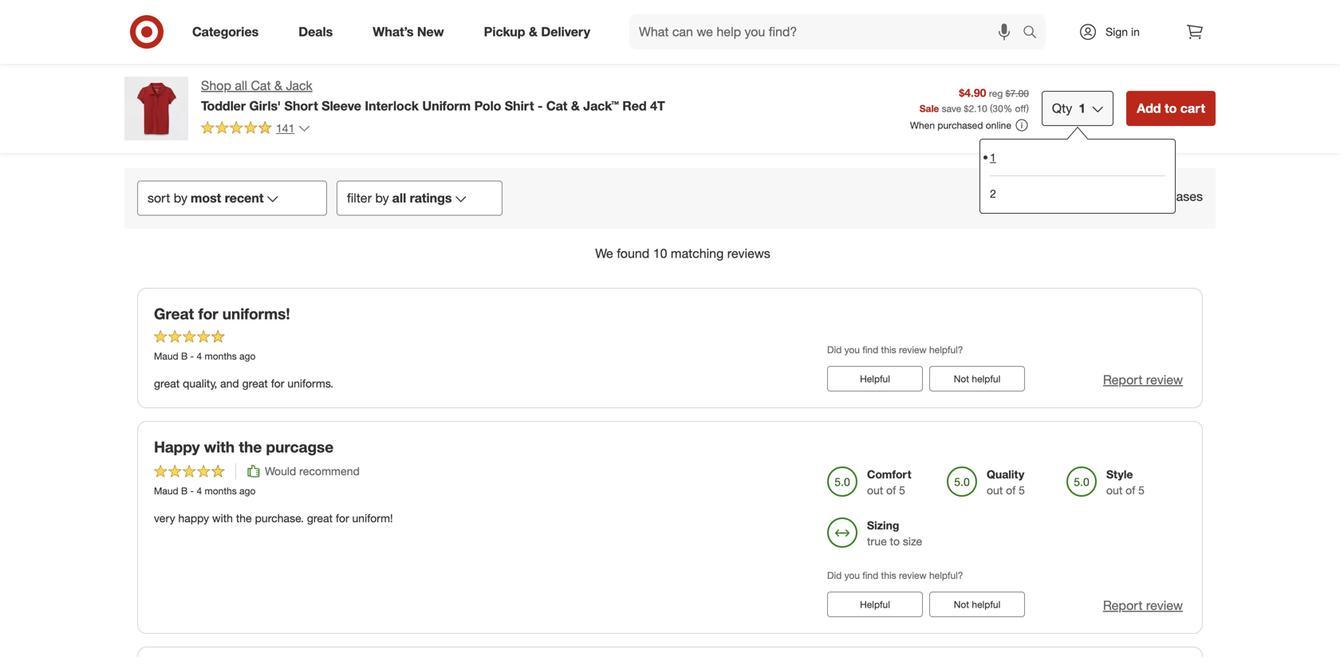 Task type: describe. For each thing, give the bounding box(es) containing it.
pickup & delivery
[[484, 24, 590, 40]]

very happy with the purchase. great for uniform!
[[154, 511, 393, 525]]

1 horizontal spatial cat
[[546, 98, 568, 114]]

1 vertical spatial 1
[[990, 150, 996, 164]]

2 link
[[990, 176, 1166, 211]]

red
[[623, 98, 647, 114]]

0 vertical spatial 1
[[1079, 101, 1086, 116]]

delivery
[[541, 24, 590, 40]]

0 vertical spatial for
[[198, 305, 218, 323]]

would
[[265, 464, 296, 478]]

helpful for first not helpful button from the top of the page
[[972, 373, 1001, 385]]

to inside 'button'
[[1165, 101, 1177, 116]]

0 vertical spatial the
[[239, 438, 262, 456]]

to for sizing true to size
[[890, 534, 900, 548]]

what's new
[[373, 24, 444, 40]]

5 for comfort out of 5
[[899, 483, 906, 497]]

ago for the
[[239, 485, 256, 497]]

2.10
[[969, 102, 988, 114]]

not for 1st not helpful button from the bottom of the page
[[954, 599, 969, 611]]

2
[[990, 187, 996, 201]]

1 2
[[990, 150, 996, 201]]

ago for uniforms!
[[239, 350, 256, 362]]

shop all cat & jack toddler girls' short sleeve interlock uniform polo shirt - cat & jack™ red 4t
[[201, 78, 665, 114]]

sign in link
[[1065, 14, 1165, 49]]

out for style out of 5
[[1107, 483, 1123, 497]]

this for 1st not helpful button from the bottom of the page
[[881, 569, 897, 581]]

great quality, and great for uniforms.
[[154, 377, 334, 391]]

when purchased online
[[910, 119, 1012, 131]]

sort by most recent
[[148, 190, 264, 206]]

1 horizontal spatial all
[[392, 190, 406, 206]]

polo
[[474, 98, 501, 114]]

happy with the purcagse
[[154, 438, 334, 456]]

months for with
[[205, 485, 237, 497]]

material button
[[709, 58, 782, 93]]

did for first not helpful button from the top of the page
[[827, 344, 842, 356]]

in
[[1131, 25, 1140, 39]]

purchase.
[[255, 511, 304, 525]]

not helpful for first not helpful button from the top of the page
[[954, 373, 1001, 385]]

uniforms.
[[287, 377, 334, 391]]

search
[[1016, 26, 1054, 41]]

and
[[220, 377, 239, 391]]

when
[[910, 119, 935, 131]]

recommend
[[299, 464, 360, 478]]

you for first not helpful button from the top of the page
[[845, 344, 860, 356]]

quality out of 5
[[987, 467, 1025, 497]]

pickup
[[484, 24, 525, 40]]

0 vertical spatial cat
[[251, 78, 271, 93]]

1 vertical spatial &
[[274, 78, 282, 93]]

sizing
[[867, 518, 900, 532]]

short
[[284, 98, 318, 114]]

filter by all ratings
[[347, 190, 452, 206]]

- for happy with the purcagse
[[190, 485, 194, 497]]

maud b - 4 months ago for with
[[154, 485, 256, 497]]

purchased
[[938, 119, 983, 131]]

search button
[[1016, 14, 1054, 53]]

you for 1st not helpful button from the bottom of the page
[[845, 569, 860, 581]]

sizing true to size
[[867, 518, 923, 548]]

we found 10 matching reviews
[[595, 246, 771, 261]]

did for 1st not helpful button from the bottom of the page
[[827, 569, 842, 581]]

wash
[[582, 68, 610, 82]]

4 for with
[[197, 485, 202, 497]]

30
[[993, 102, 1004, 114]]

4 for for
[[197, 350, 202, 362]]

add to cart
[[1137, 101, 1206, 116]]

141
[[276, 121, 295, 135]]

verified purchases
[[1098, 189, 1203, 204]]

cart
[[1181, 101, 1206, 116]]

141 link
[[201, 120, 311, 139]]

verified
[[1098, 189, 1140, 204]]

- inside shop all cat & jack toddler girls' short sleeve interlock uniform polo shirt - cat & jack™ red 4t
[[538, 98, 543, 114]]

helpful button for first not helpful button from the top of the page
[[827, 366, 923, 392]]

filter
[[347, 190, 372, 206]]

not for first not helpful button from the top of the page
[[954, 373, 969, 385]]

fabric
[[652, 68, 683, 82]]

maud b - 4 months ago for for
[[154, 350, 256, 362]]

$4.90 reg $7.00 sale save $ 2.10 ( 30 % off )
[[920, 86, 1029, 114]]

comfort
[[867, 467, 912, 481]]

)
[[1027, 102, 1029, 114]]

2 horizontal spatial &
[[571, 98, 580, 114]]

style
[[886, 68, 911, 82]]

great
[[154, 305, 194, 323]]

sale
[[920, 102, 939, 114]]

reviews
[[603, 21, 664, 40]]

would recommend
[[265, 464, 360, 478]]

of for quality
[[1006, 483, 1016, 497]]

helpful for 1st not helpful button from the bottom of the page
[[972, 599, 1001, 611]]

1 horizontal spatial for
[[271, 377, 284, 391]]

toddler
[[201, 98, 246, 114]]

4t
[[650, 98, 665, 114]]

find for 1st not helpful button from the bottom of the page
[[863, 569, 879, 581]]

1 vertical spatial the
[[236, 511, 252, 525]]

occasion button
[[413, 58, 493, 93]]

purchases
[[1144, 189, 1203, 204]]

image of toddler girls' short sleeve interlock uniform polo shirt - cat & jack™ red 4t image
[[124, 77, 188, 140]]

size
[[903, 534, 923, 548]]

shop
[[201, 78, 231, 93]]

to for reviews related to
[[722, 21, 737, 40]]

online
[[986, 119, 1012, 131]]

interlock
[[365, 98, 419, 114]]

ratings
[[410, 190, 452, 206]]

quality,
[[183, 377, 217, 391]]

report review button for 1st not helpful button from the bottom of the page
[[1103, 597, 1183, 615]]

qty
[[1052, 101, 1073, 116]]

maud for happy
[[154, 485, 178, 497]]



Task type: locate. For each thing, give the bounding box(es) containing it.
2 ago from the top
[[239, 485, 256, 497]]

- for great for uniforms!
[[190, 350, 194, 362]]

report review button for first not helpful button from the top of the page
[[1103, 371, 1183, 389]]

material
[[725, 68, 765, 82]]

1 did you find this review helpful? from the top
[[827, 344, 963, 356]]

uniform
[[422, 98, 471, 114]]

of inside quality out of 5
[[1006, 483, 1016, 497]]

not helpful
[[954, 373, 1001, 385], [954, 599, 1001, 611]]

2 helpful button from the top
[[827, 592, 923, 617]]

1 report from the top
[[1103, 372, 1143, 388]]

0 vertical spatial ago
[[239, 350, 256, 362]]

0 horizontal spatial 5
[[899, 483, 906, 497]]

the left purcagse
[[239, 438, 262, 456]]

2 report from the top
[[1103, 598, 1143, 613]]

true
[[867, 534, 887, 548]]

1 horizontal spatial great
[[242, 377, 268, 391]]

1 link
[[990, 140, 1166, 176]]

cat right "shirt"
[[546, 98, 568, 114]]

1 ago from the top
[[239, 350, 256, 362]]

0 vertical spatial -
[[538, 98, 543, 114]]

off
[[1015, 102, 1027, 114]]

2 this from the top
[[881, 569, 897, 581]]

all left ratings
[[392, 190, 406, 206]]

you
[[845, 344, 860, 356], [845, 569, 860, 581]]

report review for first not helpful button from the top of the page report review button
[[1103, 372, 1183, 388]]

- up happy
[[190, 485, 194, 497]]

did you find this review helpful?
[[827, 344, 963, 356], [827, 569, 963, 581]]

2 you from the top
[[845, 569, 860, 581]]

helpful? for 1st not helpful button from the bottom of the page
[[929, 569, 963, 581]]

1 vertical spatial maud
[[154, 485, 178, 497]]

5 for quality out of 5
[[1019, 483, 1025, 497]]

0 vertical spatial helpful button
[[827, 366, 923, 392]]

0 vertical spatial maud
[[154, 350, 178, 362]]

report review button
[[1103, 371, 1183, 389], [1103, 597, 1183, 615]]

& left jack
[[274, 78, 282, 93]]

0 vertical spatial helpful
[[972, 373, 1001, 385]]

1 out from the left
[[867, 483, 883, 497]]

of down the style
[[1126, 483, 1136, 497]]

1 vertical spatial helpful
[[860, 599, 890, 611]]

5 inside 'comfort out of 5'
[[899, 483, 906, 497]]

2 helpful from the top
[[972, 599, 1001, 611]]

most
[[191, 190, 221, 206]]

%
[[1004, 102, 1013, 114]]

1 vertical spatial report review
[[1103, 598, 1183, 613]]

1 vertical spatial did
[[827, 569, 842, 581]]

the
[[239, 438, 262, 456], [236, 511, 252, 525]]

1 4 from the top
[[197, 350, 202, 362]]

ago up 'great quality, and great for uniforms.'
[[239, 350, 256, 362]]

out inside 'comfort out of 5'
[[867, 483, 883, 497]]

b for great
[[181, 350, 188, 362]]

0 vertical spatial not helpful button
[[930, 366, 1025, 392]]

1 vertical spatial not
[[954, 599, 969, 611]]

deals
[[299, 24, 333, 40]]

2 not from the top
[[954, 599, 969, 611]]

helpful button for 1st not helpful button from the bottom of the page
[[827, 592, 923, 617]]

0 vertical spatial &
[[529, 24, 538, 40]]

2 months from the top
[[205, 485, 237, 497]]

2 of from the left
[[1006, 483, 1016, 497]]

2 vertical spatial &
[[571, 98, 580, 114]]

for
[[198, 305, 218, 323], [271, 377, 284, 391], [336, 511, 349, 525]]

1 horizontal spatial 1
[[1079, 101, 1086, 116]]

2 out from the left
[[987, 483, 1003, 497]]

1 b from the top
[[181, 350, 188, 362]]

5
[[899, 483, 906, 497], [1019, 483, 1025, 497], [1139, 483, 1145, 497]]

3 out from the left
[[1107, 483, 1123, 497]]

1 not from the top
[[954, 373, 969, 385]]

1 vertical spatial you
[[845, 569, 860, 581]]

0 vertical spatial not helpful
[[954, 373, 1001, 385]]

size button
[[502, 58, 556, 93]]

0 vertical spatial 4
[[197, 350, 202, 362]]

months up "and"
[[205, 350, 237, 362]]

0 vertical spatial helpful?
[[929, 344, 963, 356]]

2 4 from the top
[[197, 485, 202, 497]]

for left "uniforms."
[[271, 377, 284, 391]]

months for for
[[205, 350, 237, 362]]

style button
[[870, 58, 927, 93]]

5 for style out of 5
[[1139, 483, 1145, 497]]

2 horizontal spatial of
[[1126, 483, 1136, 497]]

1 horizontal spatial by
[[375, 190, 389, 206]]

1 vertical spatial helpful button
[[827, 592, 923, 617]]

to right related
[[722, 21, 737, 40]]

0 vertical spatial did
[[827, 344, 842, 356]]

2 vertical spatial to
[[890, 534, 900, 548]]

helpful
[[972, 373, 1001, 385], [972, 599, 1001, 611]]

did
[[827, 344, 842, 356], [827, 569, 842, 581]]

b
[[181, 350, 188, 362], [181, 485, 188, 497]]

1 horizontal spatial to
[[890, 534, 900, 548]]

$
[[964, 102, 969, 114]]

1 helpful from the top
[[972, 373, 1001, 385]]

1 horizontal spatial &
[[529, 24, 538, 40]]

1 not helpful from the top
[[954, 373, 1001, 385]]

1 vertical spatial to
[[1165, 101, 1177, 116]]

1 vertical spatial 4
[[197, 485, 202, 497]]

- right "shirt"
[[538, 98, 543, 114]]

matching
[[671, 246, 724, 261]]

by
[[174, 190, 187, 206], [375, 190, 389, 206]]

helpful? for first not helpful button from the top of the page
[[929, 344, 963, 356]]

2 horizontal spatial for
[[336, 511, 349, 525]]

1 vertical spatial with
[[212, 511, 233, 525]]

0 vertical spatial did you find this review helpful?
[[827, 344, 963, 356]]

great right "and"
[[242, 377, 268, 391]]

by right filter
[[375, 190, 389, 206]]

2 not helpful from the top
[[954, 599, 1001, 611]]

by right sort
[[174, 190, 187, 206]]

out down comfort
[[867, 483, 883, 497]]

cat
[[251, 78, 271, 93], [546, 98, 568, 114]]

uniforms!
[[222, 305, 290, 323]]

happy
[[154, 438, 200, 456]]

we
[[595, 246, 613, 261]]

0 vertical spatial report
[[1103, 372, 1143, 388]]

great left the 'quality,'
[[154, 377, 180, 391]]

& left jack™ at the top left of page
[[571, 98, 580, 114]]

1 report review button from the top
[[1103, 371, 1183, 389]]

$7.00
[[1006, 87, 1029, 99]]

not helpful for 1st not helpful button from the bottom of the page
[[954, 599, 1001, 611]]

shirt
[[505, 98, 534, 114]]

0 horizontal spatial to
[[722, 21, 737, 40]]

2 5 from the left
[[1019, 483, 1025, 497]]

1 vertical spatial b
[[181, 485, 188, 497]]

add
[[1137, 101, 1161, 116]]

2 vertical spatial for
[[336, 511, 349, 525]]

all inside shop all cat & jack toddler girls' short sleeve interlock uniform polo shirt - cat & jack™ red 4t
[[235, 78, 247, 93]]

categories link
[[179, 14, 279, 49]]

2 horizontal spatial 5
[[1139, 483, 1145, 497]]

2 by from the left
[[375, 190, 389, 206]]

add to cart button
[[1127, 91, 1216, 126]]

all right "shop"
[[235, 78, 247, 93]]

1 vertical spatial maud b - 4 months ago
[[154, 485, 256, 497]]

find for first not helpful button from the top of the page
[[863, 344, 879, 356]]

wash button
[[566, 58, 626, 93]]

pattern
[[808, 68, 844, 82]]

b for happy
[[181, 485, 188, 497]]

& inside pickup & delivery link
[[529, 24, 538, 40]]

1 vertical spatial report review button
[[1103, 597, 1183, 615]]

this
[[881, 344, 897, 356], [881, 569, 897, 581]]

0 horizontal spatial by
[[174, 190, 187, 206]]

to right add
[[1165, 101, 1177, 116]]

2 did from the top
[[827, 569, 842, 581]]

2 not helpful button from the top
[[930, 592, 1025, 617]]

did you find this review helpful? for first not helpful button from the top of the page
[[827, 344, 963, 356]]

2 b from the top
[[181, 485, 188, 497]]

What can we help you find? suggestions appear below search field
[[630, 14, 1027, 49]]

did you find this review helpful? for 1st not helpful button from the bottom of the page
[[827, 569, 963, 581]]

4 up happy
[[197, 485, 202, 497]]

reviews
[[727, 246, 771, 261]]

maud
[[154, 350, 178, 362], [154, 485, 178, 497]]

1 helpful? from the top
[[929, 344, 963, 356]]

for left "uniform!"
[[336, 511, 349, 525]]

2 helpful? from the top
[[929, 569, 963, 581]]

1 vertical spatial report
[[1103, 598, 1143, 613]]

pattern button
[[791, 58, 860, 93]]

report for first not helpful button from the top of the page
[[1103, 372, 1143, 388]]

&
[[529, 24, 538, 40], [274, 78, 282, 93], [571, 98, 580, 114]]

1 find from the top
[[863, 344, 879, 356]]

what's
[[373, 24, 414, 40]]

qty 1
[[1052, 101, 1086, 116]]

2 horizontal spatial great
[[307, 511, 333, 525]]

4 up the 'quality,'
[[197, 350, 202, 362]]

1 by from the left
[[174, 190, 187, 206]]

1 right 'qty'
[[1079, 101, 1086, 116]]

0 vertical spatial not
[[954, 373, 969, 385]]

1 vertical spatial cat
[[546, 98, 568, 114]]

1 maud b - 4 months ago from the top
[[154, 350, 256, 362]]

of for style
[[1126, 483, 1136, 497]]

5 inside quality out of 5
[[1019, 483, 1025, 497]]

1 vertical spatial helpful
[[972, 599, 1001, 611]]

by for sort by
[[174, 190, 187, 206]]

maud for great
[[154, 350, 178, 362]]

recent
[[225, 190, 264, 206]]

with
[[204, 438, 235, 456], [212, 511, 233, 525]]

1 down online
[[990, 150, 996, 164]]

of inside 'comfort out of 5'
[[887, 483, 896, 497]]

jack
[[286, 78, 313, 93]]

0 horizontal spatial &
[[274, 78, 282, 93]]

0 vertical spatial all
[[235, 78, 247, 93]]

1 horizontal spatial of
[[1006, 483, 1016, 497]]

b up the 'quality,'
[[181, 350, 188, 362]]

by for filter by
[[375, 190, 389, 206]]

2 helpful from the top
[[860, 599, 890, 611]]

1 did from the top
[[827, 344, 842, 356]]

1 vertical spatial this
[[881, 569, 897, 581]]

maud b - 4 months ago up the 'quality,'
[[154, 350, 256, 362]]

1 helpful button from the top
[[827, 366, 923, 392]]

great right purchase.
[[307, 511, 333, 525]]

comfort out of 5
[[867, 467, 912, 497]]

style
[[1107, 467, 1133, 481]]

2 maud b - 4 months ago from the top
[[154, 485, 256, 497]]

1 vertical spatial not helpful
[[954, 599, 1001, 611]]

1 not helpful button from the top
[[930, 366, 1025, 392]]

pickup & delivery link
[[470, 14, 610, 49]]

1 this from the top
[[881, 344, 897, 356]]

out inside quality out of 5
[[987, 483, 1003, 497]]

cat up girls'
[[251, 78, 271, 93]]

helpful for 1st not helpful button from the bottom of the page
[[860, 599, 890, 611]]

great
[[154, 377, 180, 391], [242, 377, 268, 391], [307, 511, 333, 525]]

1 vertical spatial helpful?
[[929, 569, 963, 581]]

of inside style out of 5
[[1126, 483, 1136, 497]]

1 report review from the top
[[1103, 372, 1183, 388]]

0 vertical spatial report review
[[1103, 372, 1183, 388]]

this for first not helpful button from the top of the page
[[881, 344, 897, 356]]

out
[[867, 483, 883, 497], [987, 483, 1003, 497], [1107, 483, 1123, 497]]

sign in
[[1106, 25, 1140, 39]]

2 report review from the top
[[1103, 598, 1183, 613]]

report review for report review button related to 1st not helpful button from the bottom of the page
[[1103, 598, 1183, 613]]

style out of 5
[[1107, 467, 1145, 497]]

1 months from the top
[[205, 350, 237, 362]]

1 you from the top
[[845, 344, 860, 356]]

0 vertical spatial helpful
[[860, 373, 890, 385]]

1 vertical spatial -
[[190, 350, 194, 362]]

Verified purchases checkbox
[[1075, 189, 1091, 204]]

& right the pickup
[[529, 24, 538, 40]]

0 horizontal spatial of
[[887, 483, 896, 497]]

(
[[990, 102, 993, 114]]

0 vertical spatial with
[[204, 438, 235, 456]]

0 horizontal spatial great
[[154, 377, 180, 391]]

review
[[899, 344, 927, 356], [1146, 372, 1183, 388], [899, 569, 927, 581], [1146, 598, 1183, 613]]

sort
[[148, 190, 170, 206]]

1 vertical spatial did you find this review helpful?
[[827, 569, 963, 581]]

2 horizontal spatial to
[[1165, 101, 1177, 116]]

5 inside style out of 5
[[1139, 483, 1145, 497]]

0 vertical spatial to
[[722, 21, 737, 40]]

maud b - 4 months ago
[[154, 350, 256, 362], [154, 485, 256, 497]]

jack™
[[583, 98, 619, 114]]

maud b - 4 months ago up happy
[[154, 485, 256, 497]]

save
[[942, 102, 962, 114]]

2 did you find this review helpful? from the top
[[827, 569, 963, 581]]

1 maud from the top
[[154, 350, 178, 362]]

1 helpful from the top
[[860, 373, 890, 385]]

1 5 from the left
[[899, 483, 906, 497]]

of down quality
[[1006, 483, 1016, 497]]

2 vertical spatial -
[[190, 485, 194, 497]]

0 horizontal spatial 1
[[990, 150, 996, 164]]

1 vertical spatial for
[[271, 377, 284, 391]]

2 report review button from the top
[[1103, 597, 1183, 615]]

2 maud from the top
[[154, 485, 178, 497]]

2 horizontal spatial out
[[1107, 483, 1123, 497]]

related
[[668, 21, 718, 40]]

girls'
[[249, 98, 281, 114]]

$4.90
[[959, 86, 987, 100]]

1 of from the left
[[887, 483, 896, 497]]

0 vertical spatial b
[[181, 350, 188, 362]]

0 horizontal spatial all
[[235, 78, 247, 93]]

reg
[[989, 87, 1003, 99]]

1 vertical spatial find
[[863, 569, 879, 581]]

ago up very happy with the purchase. great for uniform!
[[239, 485, 256, 497]]

report for 1st not helpful button from the bottom of the page
[[1103, 598, 1143, 613]]

very
[[154, 511, 175, 525]]

3 of from the left
[[1126, 483, 1136, 497]]

the left purchase.
[[236, 511, 252, 525]]

1 vertical spatial ago
[[239, 485, 256, 497]]

0 vertical spatial report review button
[[1103, 371, 1183, 389]]

4
[[197, 350, 202, 362], [197, 485, 202, 497]]

to
[[722, 21, 737, 40], [1165, 101, 1177, 116], [890, 534, 900, 548]]

0 vertical spatial months
[[205, 350, 237, 362]]

out down quality
[[987, 483, 1003, 497]]

- up the 'quality,'
[[190, 350, 194, 362]]

1 horizontal spatial 5
[[1019, 483, 1025, 497]]

helpful?
[[929, 344, 963, 356], [929, 569, 963, 581]]

1 vertical spatial not helpful button
[[930, 592, 1025, 617]]

1 vertical spatial all
[[392, 190, 406, 206]]

-
[[538, 98, 543, 114], [190, 350, 194, 362], [190, 485, 194, 497]]

b up happy
[[181, 485, 188, 497]]

0 vertical spatial this
[[881, 344, 897, 356]]

0 vertical spatial you
[[845, 344, 860, 356]]

0 horizontal spatial cat
[[251, 78, 271, 93]]

1 vertical spatial months
[[205, 485, 237, 497]]

size
[[519, 68, 540, 82]]

maud up very on the left bottom of the page
[[154, 485, 178, 497]]

deals link
[[285, 14, 353, 49]]

1 horizontal spatial out
[[987, 483, 1003, 497]]

sign
[[1106, 25, 1128, 39]]

what's new link
[[359, 14, 464, 49]]

helpful for first not helpful button from the top of the page
[[860, 373, 890, 385]]

out for quality out of 5
[[987, 483, 1003, 497]]

for right great at left top
[[198, 305, 218, 323]]

maud down great at left top
[[154, 350, 178, 362]]

new
[[417, 24, 444, 40]]

2 find from the top
[[863, 569, 879, 581]]

occasion
[[429, 68, 477, 82]]

0 horizontal spatial out
[[867, 483, 883, 497]]

to inside sizing true to size
[[890, 534, 900, 548]]

3 5 from the left
[[1139, 483, 1145, 497]]

out down the style
[[1107, 483, 1123, 497]]

to left size in the right of the page
[[890, 534, 900, 548]]

out inside style out of 5
[[1107, 483, 1123, 497]]

of down comfort
[[887, 483, 896, 497]]

months up happy
[[205, 485, 237, 497]]

happy
[[178, 511, 209, 525]]

0 vertical spatial maud b - 4 months ago
[[154, 350, 256, 362]]

out for comfort out of 5
[[867, 483, 883, 497]]

of for comfort
[[887, 483, 896, 497]]

0 horizontal spatial for
[[198, 305, 218, 323]]

0 vertical spatial find
[[863, 344, 879, 356]]



Task type: vqa. For each thing, say whether or not it's contained in the screenshot.
2nd this from the bottom of the page
yes



